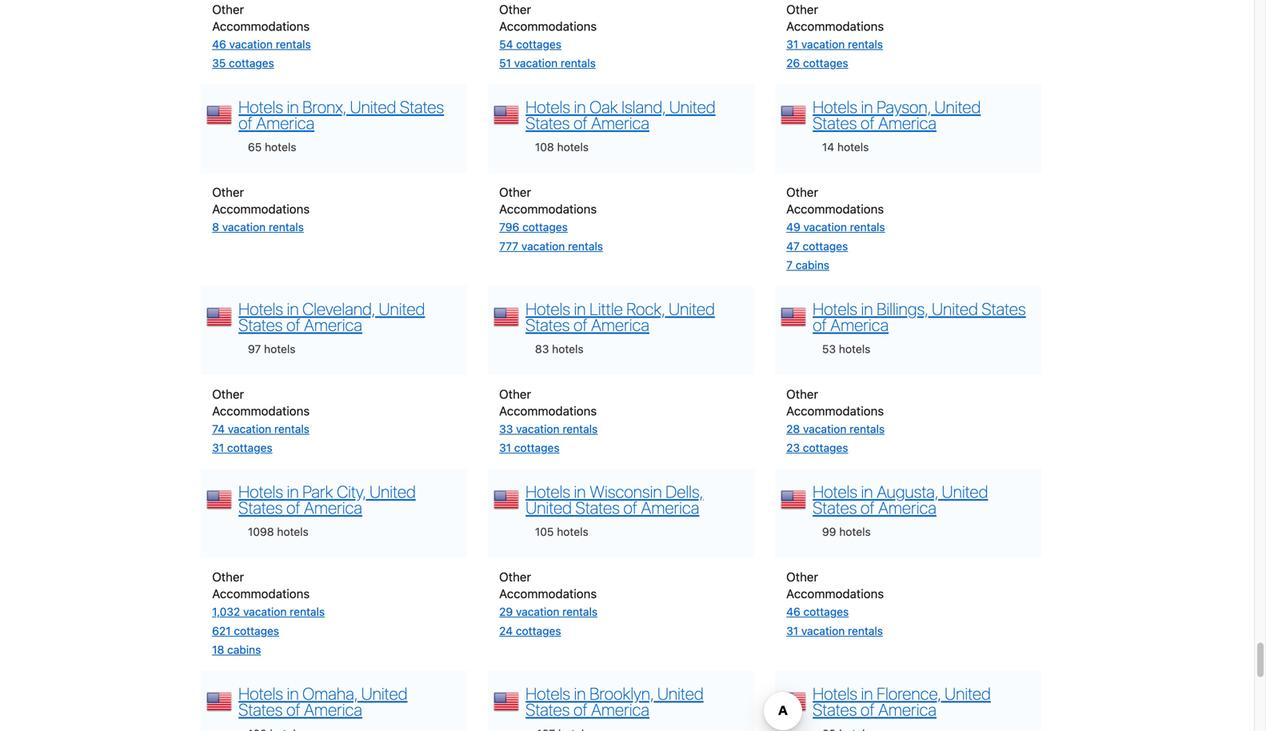 Task type: vqa. For each thing, say whether or not it's contained in the screenshot.
rightmost the
no



Task type: describe. For each thing, give the bounding box(es) containing it.
states inside 'hotels in brooklyn, united states of america'
[[526, 700, 570, 720]]

united inside hotels in augusta, united states of america 99 hotels
[[942, 482, 989, 502]]

796
[[500, 220, 520, 234]]

states inside hotels in payson, united states of america 14 hotels
[[813, 113, 857, 133]]

47
[[787, 240, 800, 253]]

augusta,
[[877, 482, 939, 502]]

hotels in bronx, united states of america link
[[239, 97, 444, 133]]

54 cottages link
[[500, 38, 562, 51]]

united inside hotels in payson, united states of america 14 hotels
[[935, 97, 981, 117]]

in for bronx,
[[287, 97, 299, 117]]

cottages for other accommodations 74 vacation rentals 31 cottages
[[227, 442, 273, 455]]

hotels inside hotels in payson, united states of america 14 hotels
[[838, 140, 869, 154]]

of inside hotels in little rock, united states of america 83 hotels
[[574, 315, 588, 335]]

united inside hotels in florence, united states of america
[[945, 684, 992, 704]]

49
[[787, 220, 801, 234]]

other for hotels in little rock, united states of america
[[500, 387, 531, 401]]

little
[[590, 299, 623, 319]]

26
[[787, 57, 800, 70]]

other inside other accommodations 46 vacation rentals 35 cottages
[[212, 2, 244, 16]]

cottages inside other accommodations 46 cottages 31 vacation rentals
[[804, 605, 849, 619]]

hotels inside hotels in oak island, united states of america 108 hotels
[[557, 140, 589, 154]]

hotels in brooklyn, united states of america link
[[526, 684, 704, 720]]

island,
[[622, 97, 666, 117]]

28 vacation rentals link
[[787, 422, 885, 436]]

rentals for other accommodations 1,032 vacation rentals 621 cottages 18 cabins
[[290, 605, 325, 619]]

oak
[[590, 97, 618, 117]]

other for hotels in cleveland, united states of america
[[212, 387, 244, 401]]

accommodations for hotels in cleveland, united states of america
[[212, 404, 310, 418]]

hotels in park city, united states of america 1098 hotels
[[239, 482, 416, 539]]

53
[[823, 342, 836, 356]]

105
[[535, 525, 554, 539]]

46 for other accommodations 46 cottages 31 vacation rentals
[[787, 605, 801, 619]]

28
[[787, 422, 801, 436]]

accommodations inside other accommodations 46 vacation rentals 35 cottages
[[212, 19, 310, 33]]

hotels for hotels in cleveland, united states of america
[[239, 299, 283, 319]]

rentals inside other accommodations 796 cottages 777 vacation rentals
[[568, 240, 603, 253]]

hotels in oak island, united states of america link
[[526, 97, 716, 133]]

accommodations for hotels in oak island, united states of america
[[500, 202, 597, 216]]

97
[[248, 342, 261, 356]]

in for park
[[287, 482, 299, 502]]

cottages inside other accommodations 796 cottages 777 vacation rentals
[[523, 220, 568, 234]]

states inside hotels in augusta, united states of america 99 hotels
[[813, 498, 857, 518]]

accommodations for hotels in little rock, united states of america
[[500, 404, 597, 418]]

hotels for hotels in little rock, united states of america
[[526, 299, 571, 319]]

18
[[212, 644, 224, 657]]

796 cottages link
[[500, 220, 568, 234]]

other accommodations 46 cottages 31 vacation rentals
[[787, 570, 884, 638]]

park
[[303, 482, 333, 502]]

49 vacation rentals link
[[787, 220, 886, 234]]

america inside hotels in billings, united states of america 53 hotels
[[831, 315, 889, 335]]

1,032 vacation rentals link
[[212, 605, 325, 619]]

hotels for hotels in payson, united states of america
[[813, 97, 858, 117]]

1 31 vacation rentals link from the top
[[787, 38, 884, 51]]

florence,
[[877, 684, 942, 704]]

states inside hotels in oak island, united states of america 108 hotels
[[526, 113, 570, 133]]

other accommodations 49 vacation rentals 47 cottages 7 cabins
[[787, 185, 886, 272]]

other accommodations 8 vacation rentals
[[212, 185, 310, 234]]

cottages for other accommodations 31 vacation rentals 26 cottages
[[804, 57, 849, 70]]

billings,
[[877, 299, 929, 319]]

accommodations for hotels in wisconsin dells, united states of america
[[500, 587, 597, 601]]

cottages for other accommodations 1,032 vacation rentals 621 cottages 18 cabins
[[234, 624, 279, 638]]

rentals for other accommodations 46 vacation rentals 35 cottages
[[276, 38, 311, 51]]

621
[[212, 624, 231, 638]]

cabins for 14
[[796, 259, 830, 272]]

rentals for other accommodations 28 vacation rentals 23 cottages
[[850, 422, 885, 436]]

108
[[535, 140, 554, 154]]

hotels in bronx, united states of america 65 hotels
[[239, 97, 444, 154]]

america inside hotels in payson, united states of america 14 hotels
[[879, 113, 937, 133]]

47 cottages link
[[787, 240, 849, 253]]

accommodations for hotels in augusta, united states of america
[[787, 587, 884, 601]]

hotels in payson, united states of america link
[[813, 97, 981, 133]]

777
[[500, 240, 519, 253]]

35
[[212, 57, 226, 70]]

other for hotels in wisconsin dells, united states of america
[[500, 570, 531, 584]]

vacation for other accommodations 46 vacation rentals 35 cottages
[[229, 38, 273, 51]]

other for hotels in oak island, united states of america
[[500, 185, 531, 199]]

other for hotels in augusta, united states of america
[[787, 570, 819, 584]]

cottages inside other accommodations 54 cottages 51 vacation rentals
[[516, 38, 562, 51]]

accommodations up 54 cottages link
[[500, 19, 597, 33]]

24
[[500, 624, 513, 638]]

29 vacation rentals link
[[500, 605, 598, 619]]

of inside hotels in bronx, united states of america 65 hotels
[[239, 113, 253, 133]]

hotels in oak island, united states of america 108 hotels
[[526, 97, 716, 154]]

states inside hotels in omaha, united states of america
[[239, 700, 283, 720]]

7 cabins link
[[787, 259, 830, 272]]

hotels in omaha, united states of america
[[239, 684, 408, 720]]

cottages for other accommodations 46 vacation rentals 35 cottages
[[229, 57, 274, 70]]

vacation for other accommodations 31 vacation rentals 26 cottages
[[802, 38, 845, 51]]

99
[[823, 525, 837, 539]]

bronx,
[[303, 97, 346, 117]]

hotels in little rock, united states of america link
[[526, 299, 715, 335]]

america inside hotels in cleveland, united states of america 97 hotels
[[304, 315, 363, 335]]

hotels inside hotels in augusta, united states of america 99 hotels
[[840, 525, 871, 539]]

hotels for hotels in augusta, united states of america
[[813, 482, 858, 502]]

america inside hotels in augusta, united states of america 99 hotels
[[879, 498, 937, 518]]

of inside hotels in wisconsin dells, united states of america 105 hotels
[[624, 498, 638, 518]]

hotels in cleveland, united states of america link
[[239, 299, 425, 335]]

of inside hotels in park city, united states of america 1098 hotels
[[287, 498, 300, 518]]

cottages for other accommodations 49 vacation rentals 47 cottages 7 cabins
[[803, 240, 849, 253]]

hotels in wisconsin dells, united states of america link
[[526, 482, 704, 518]]

brooklyn,
[[590, 684, 654, 704]]

vacation for other accommodations 28 vacation rentals 23 cottages
[[804, 422, 847, 436]]

america inside hotels in little rock, united states of america 83 hotels
[[591, 315, 650, 335]]

of inside hotels in augusta, united states of america 99 hotels
[[861, 498, 875, 518]]

rentals for other accommodations 31 vacation rentals 26 cottages
[[848, 38, 884, 51]]

united inside hotels in wisconsin dells, united states of america 105 hotels
[[526, 498, 572, 518]]

city,
[[337, 482, 366, 502]]

hotels inside hotels in florence, united states of america
[[813, 684, 858, 704]]

of inside 'hotels in brooklyn, united states of america'
[[574, 700, 588, 720]]

2 31 vacation rentals link from the top
[[787, 624, 884, 638]]

united inside hotels in billings, united states of america 53 hotels
[[932, 299, 979, 319]]

other accommodations 29 vacation rentals 24 cottages
[[500, 570, 598, 638]]

other inside other accommodations 54 cottages 51 vacation rentals
[[500, 2, 531, 16]]

hotels for hotels in wisconsin dells, united states of america
[[526, 482, 571, 502]]

vacation for other accommodations 1,032 vacation rentals 621 cottages 18 cabins
[[243, 605, 287, 619]]

hotels inside hotels in wisconsin dells, united states of america 105 hotels
[[557, 525, 589, 539]]

hotels in cleveland, united states of america 97 hotels
[[239, 299, 425, 356]]

hotels for hotels in billings, united states of america
[[813, 299, 858, 319]]

cabins for america
[[227, 644, 261, 657]]

hotels in omaha, united states of america link
[[239, 684, 408, 720]]

vacation inside other accommodations 46 cottages 31 vacation rentals
[[802, 624, 845, 638]]

states inside hotels in park city, united states of america 1098 hotels
[[239, 498, 283, 518]]

in for billings,
[[862, 299, 874, 319]]

31 inside other accommodations 46 cottages 31 vacation rentals
[[787, 624, 799, 638]]

in for brooklyn,
[[574, 684, 586, 704]]

wisconsin
[[590, 482, 662, 502]]

hotels in florence, united states of america link
[[813, 684, 992, 720]]

hotels for hotels in oak island, united states of america
[[526, 97, 571, 117]]

america inside 'hotels in brooklyn, united states of america'
[[591, 700, 650, 720]]

31 inside other accommodations 31 vacation rentals 26 cottages
[[787, 38, 799, 51]]

united inside hotels in cleveland, united states of america 97 hotels
[[379, 299, 425, 319]]

vacation for other accommodations 49 vacation rentals 47 cottages 7 cabins
[[804, 220, 847, 234]]

cleveland,
[[303, 299, 375, 319]]

other accommodations 28 vacation rentals 23 cottages
[[787, 387, 885, 455]]

in for augusta,
[[862, 482, 874, 502]]

31 cottages link for america
[[500, 442, 560, 455]]

54
[[500, 38, 513, 51]]

america inside hotels in omaha, united states of america
[[304, 700, 363, 720]]

of inside hotels in billings, united states of america 53 hotels
[[813, 315, 827, 335]]

hotels inside hotels in bronx, united states of america 65 hotels
[[265, 140, 297, 154]]

31 cottages link for 97
[[212, 442, 273, 455]]

1098
[[248, 525, 274, 539]]

hotels in little rock, united states of america 83 hotels
[[526, 299, 715, 356]]

dells,
[[666, 482, 704, 502]]

of inside hotels in payson, united states of america 14 hotels
[[861, 113, 875, 133]]

states inside hotels in wisconsin dells, united states of america 105 hotels
[[576, 498, 620, 518]]

america inside hotels in bronx, united states of america 65 hotels
[[256, 113, 315, 133]]

accommodations up 26 cottages link
[[787, 19, 884, 33]]

24 cottages link
[[500, 624, 561, 638]]

26 cottages link
[[787, 57, 849, 70]]

united inside hotels in little rock, united states of america 83 hotels
[[669, 299, 715, 319]]

vacation for other accommodations 29 vacation rentals 24 cottages
[[516, 605, 560, 619]]

621 cottages link
[[212, 624, 279, 638]]

vacation inside other accommodations 796 cottages 777 vacation rentals
[[522, 240, 565, 253]]

states inside hotels in florence, united states of america
[[813, 700, 857, 720]]

vacation for other accommodations 8 vacation rentals
[[222, 220, 266, 234]]

united inside hotels in park city, united states of america 1098 hotels
[[370, 482, 416, 502]]

united inside hotels in bronx, united states of america 65 hotels
[[350, 97, 396, 117]]

35 cottages link
[[212, 57, 274, 70]]

of inside hotels in oak island, united states of america 108 hotels
[[574, 113, 588, 133]]



Task type: locate. For each thing, give the bounding box(es) containing it.
accommodations inside other accommodations 1,032 vacation rentals 621 cottages 18 cabins
[[212, 587, 310, 601]]

in for payson,
[[862, 97, 874, 117]]

cottages inside 'other accommodations 29 vacation rentals 24 cottages'
[[516, 624, 561, 638]]

31 down 46 cottages link
[[787, 624, 799, 638]]

rentals inside other accommodations 49 vacation rentals 47 cottages 7 cabins
[[851, 220, 886, 234]]

hotels right 1098 on the left bottom of the page
[[277, 525, 309, 539]]

other accommodations 46 vacation rentals 35 cottages
[[212, 2, 311, 70]]

cottages for other accommodations 28 vacation rentals 23 cottages
[[803, 442, 849, 455]]

0 vertical spatial cabins
[[796, 259, 830, 272]]

hotels for hotels in bronx, united states of america
[[239, 97, 283, 117]]

vacation inside other accommodations 46 vacation rentals 35 cottages
[[229, 38, 273, 51]]

31 cottages link down 33 vacation rentals link
[[500, 442, 560, 455]]

in left billings,
[[862, 299, 874, 319]]

vacation inside other accommodations 8 vacation rentals
[[222, 220, 266, 234]]

46 for other accommodations 46 vacation rentals 35 cottages
[[212, 38, 226, 51]]

hotels in billings, united states of america 53 hotels
[[813, 299, 1027, 356]]

accommodations inside other accommodations 33 vacation rentals 31 cottages
[[500, 404, 597, 418]]

rentals for other accommodations 74 vacation rentals 31 cottages
[[275, 422, 310, 436]]

hotels inside hotels in billings, united states of america 53 hotels
[[839, 342, 871, 356]]

in left cleveland,
[[287, 299, 299, 319]]

accommodations inside other accommodations 28 vacation rentals 23 cottages
[[787, 404, 884, 418]]

vacation right 33
[[516, 422, 560, 436]]

united right billings,
[[932, 299, 979, 319]]

in for florence,
[[862, 684, 874, 704]]

8
[[212, 220, 219, 234]]

vacation inside other accommodations 49 vacation rentals 47 cottages 7 cabins
[[804, 220, 847, 234]]

united inside 'hotels in brooklyn, united states of america'
[[658, 684, 704, 704]]

46
[[212, 38, 226, 51], [787, 605, 801, 619]]

other up 796
[[500, 185, 531, 199]]

rentals
[[276, 38, 311, 51], [848, 38, 884, 51], [561, 57, 596, 70], [269, 220, 304, 234], [851, 220, 886, 234], [568, 240, 603, 253], [275, 422, 310, 436], [563, 422, 598, 436], [850, 422, 885, 436], [290, 605, 325, 619], [563, 605, 598, 619], [848, 624, 884, 638]]

hotels in payson, united states of america 14 hotels
[[813, 97, 981, 154]]

of left florence,
[[861, 700, 875, 720]]

18 cabins link
[[212, 644, 261, 657]]

in left park
[[287, 482, 299, 502]]

other up 46 vacation rentals link
[[212, 2, 244, 16]]

united inside hotels in oak island, united states of america 108 hotels
[[670, 97, 716, 117]]

other inside other accommodations 1,032 vacation rentals 621 cottages 18 cabins
[[212, 570, 244, 584]]

of up 53
[[813, 315, 827, 335]]

states inside hotels in cleveland, united states of america 97 hotels
[[239, 315, 283, 335]]

51 vacation rentals link
[[500, 57, 596, 70]]

1 31 cottages link from the left
[[212, 442, 273, 455]]

74 vacation rentals link
[[212, 422, 310, 436]]

0 horizontal spatial 46
[[212, 38, 226, 51]]

cottages inside other accommodations 33 vacation rentals 31 cottages
[[515, 442, 560, 455]]

0 horizontal spatial cabins
[[227, 644, 261, 657]]

rentals inside other accommodations 74 vacation rentals 31 cottages
[[275, 422, 310, 436]]

vacation inside other accommodations 1,032 vacation rentals 621 cottages 18 cabins
[[243, 605, 287, 619]]

accommodations up 49 vacation rentals link
[[787, 202, 884, 216]]

31 up 26
[[787, 38, 799, 51]]

33
[[500, 422, 513, 436]]

united right bronx,
[[350, 97, 396, 117]]

cottages inside other accommodations 46 vacation rentals 35 cottages
[[229, 57, 274, 70]]

accommodations up 28 vacation rentals link
[[787, 404, 884, 418]]

states inside hotels in bronx, united states of america 65 hotels
[[400, 97, 444, 117]]

of left omaha,
[[287, 700, 300, 720]]

vacation down 46 cottages link
[[802, 624, 845, 638]]

other accommodations 1,032 vacation rentals 621 cottages 18 cabins
[[212, 570, 325, 657]]

0 vertical spatial 46
[[212, 38, 226, 51]]

14
[[823, 140, 835, 154]]

rentals inside other accommodations 54 cottages 51 vacation rentals
[[561, 57, 596, 70]]

46 vacation rentals link
[[212, 38, 311, 51]]

vacation up 24 cottages 'link'
[[516, 605, 560, 619]]

in for little
[[574, 299, 586, 319]]

accommodations inside other accommodations 49 vacation rentals 47 cottages 7 cabins
[[787, 202, 884, 216]]

states inside hotels in billings, united states of america 53 hotels
[[982, 299, 1027, 319]]

united right florence,
[[945, 684, 992, 704]]

other for hotels in billings, united states of america
[[787, 387, 819, 401]]

other inside other accommodations 31 vacation rentals 26 cottages
[[787, 2, 819, 16]]

hotels right 99
[[840, 525, 871, 539]]

hotels up 108
[[526, 97, 571, 117]]

hotels right 97 on the top left of page
[[264, 342, 296, 356]]

rentals for other accommodations 8 vacation rentals
[[269, 220, 304, 234]]

cabins down 621 cottages link
[[227, 644, 261, 657]]

payson,
[[877, 97, 931, 117]]

hotels in brooklyn, united states of america
[[526, 684, 704, 720]]

states inside hotels in little rock, united states of america 83 hotels
[[526, 315, 570, 335]]

vacation for other accommodations 33 vacation rentals 31 cottages
[[516, 422, 560, 436]]

in for cleveland,
[[287, 299, 299, 319]]

hotels down 18 cabins link
[[239, 684, 283, 704]]

united up 105
[[526, 498, 572, 518]]

united right city,
[[370, 482, 416, 502]]

in inside hotels in little rock, united states of america 83 hotels
[[574, 299, 586, 319]]

rentals for other accommodations 33 vacation rentals 31 cottages
[[563, 422, 598, 436]]

accommodations for hotels in billings, united states of america
[[787, 404, 884, 418]]

accommodations up 46 cottages link
[[787, 587, 884, 601]]

cabins inside other accommodations 1,032 vacation rentals 621 cottages 18 cabins
[[227, 644, 261, 657]]

hotels right 65
[[265, 140, 297, 154]]

74
[[212, 422, 225, 436]]

1 horizontal spatial 46
[[787, 605, 801, 619]]

hotels up 105
[[526, 482, 571, 502]]

other inside 'other accommodations 29 vacation rentals 24 cottages'
[[500, 570, 531, 584]]

united right brooklyn,
[[658, 684, 704, 704]]

of left brooklyn,
[[574, 700, 588, 720]]

hotels inside hotels in cleveland, united states of america 97 hotels
[[264, 342, 296, 356]]

in inside 'hotels in brooklyn, united states of america'
[[574, 684, 586, 704]]

vacation up 26 cottages link
[[802, 38, 845, 51]]

23
[[787, 442, 800, 455]]

other
[[212, 2, 244, 16], [500, 2, 531, 16], [787, 2, 819, 16], [212, 185, 244, 199], [500, 185, 531, 199], [787, 185, 819, 199], [212, 387, 244, 401], [500, 387, 531, 401], [787, 387, 819, 401], [212, 570, 244, 584], [500, 570, 531, 584], [787, 570, 819, 584]]

other inside other accommodations 8 vacation rentals
[[212, 185, 244, 199]]

america inside hotels in wisconsin dells, united states of america 105 hotels
[[641, 498, 700, 518]]

other accommodations 33 vacation rentals 31 cottages
[[500, 387, 598, 455]]

cabins
[[796, 259, 830, 272], [227, 644, 261, 657]]

other up 49
[[787, 185, 819, 199]]

other accommodations 54 cottages 51 vacation rentals
[[500, 2, 597, 70]]

of inside hotels in omaha, united states of america
[[287, 700, 300, 720]]

accommodations up 796 cottages link
[[500, 202, 597, 216]]

hotels right 105
[[557, 525, 589, 539]]

of left oak
[[574, 113, 588, 133]]

51
[[500, 57, 511, 70]]

in left florence,
[[862, 684, 874, 704]]

rentals inside other accommodations 46 cottages 31 vacation rentals
[[848, 624, 884, 638]]

other inside other accommodations 28 vacation rentals 23 cottages
[[787, 387, 819, 401]]

hotels up 97 on the top left of page
[[239, 299, 283, 319]]

0 horizontal spatial 31 cottages link
[[212, 442, 273, 455]]

hotels in wisconsin dells, united states of america 105 hotels
[[526, 482, 704, 539]]

hotels up 53
[[813, 299, 858, 319]]

other inside other accommodations 74 vacation rentals 31 cottages
[[212, 387, 244, 401]]

vacation for other accommodations 74 vacation rentals 31 cottages
[[228, 422, 271, 436]]

31 vacation rentals link up 26 cottages link
[[787, 38, 884, 51]]

hotels right 83
[[552, 342, 584, 356]]

other inside other accommodations 46 cottages 31 vacation rentals
[[787, 570, 819, 584]]

1 vertical spatial 46
[[787, 605, 801, 619]]

hotels down 24 cottages 'link'
[[526, 684, 571, 704]]

rentals inside other accommodations 1,032 vacation rentals 621 cottages 18 cabins
[[290, 605, 325, 619]]

cottages
[[516, 38, 562, 51], [229, 57, 274, 70], [804, 57, 849, 70], [523, 220, 568, 234], [803, 240, 849, 253], [227, 442, 273, 455], [515, 442, 560, 455], [803, 442, 849, 455], [804, 605, 849, 619], [234, 624, 279, 638], [516, 624, 561, 638]]

other up the 74
[[212, 387, 244, 401]]

states
[[400, 97, 444, 117], [526, 113, 570, 133], [813, 113, 857, 133], [982, 299, 1027, 319], [239, 315, 283, 335], [526, 315, 570, 335], [239, 498, 283, 518], [576, 498, 620, 518], [813, 498, 857, 518], [239, 700, 283, 720], [526, 700, 570, 720], [813, 700, 857, 720]]

2 31 cottages link from the left
[[500, 442, 560, 455]]

vacation right the 74
[[228, 422, 271, 436]]

rentals for other accommodations 49 vacation rentals 47 cottages 7 cabins
[[851, 220, 886, 234]]

1 horizontal spatial 31 cottages link
[[500, 442, 560, 455]]

in left bronx,
[[287, 97, 299, 117]]

hotels in augusta, united states of america 99 hotels
[[813, 482, 989, 539]]

other up the 29
[[500, 570, 531, 584]]

other for hotels in payson, united states of america
[[787, 185, 819, 199]]

in inside hotels in omaha, united states of america
[[287, 684, 299, 704]]

accommodations
[[212, 19, 310, 33], [500, 19, 597, 33], [787, 19, 884, 33], [212, 202, 310, 216], [500, 202, 597, 216], [787, 202, 884, 216], [212, 404, 310, 418], [500, 404, 597, 418], [787, 404, 884, 418], [212, 587, 310, 601], [500, 587, 597, 601], [787, 587, 884, 601]]

1 horizontal spatial cabins
[[796, 259, 830, 272]]

rentals for other accommodations 29 vacation rentals 24 cottages
[[563, 605, 598, 619]]

cottages for other accommodations 33 vacation rentals 31 cottages
[[515, 442, 560, 455]]

hotels inside 'hotels in brooklyn, united states of america'
[[526, 684, 571, 704]]

accommodations up 8 vacation rentals link on the left top of the page
[[212, 202, 310, 216]]

of inside hotels in cleveland, united states of america 97 hotels
[[287, 315, 300, 335]]

vacation up 47 cottages link
[[804, 220, 847, 234]]

other up 28
[[787, 387, 819, 401]]

hotels up 83
[[526, 299, 571, 319]]

other for hotels in park city, united states of america
[[212, 570, 244, 584]]

vacation down 796 cottages link
[[522, 240, 565, 253]]

in inside hotels in bronx, united states of america 65 hotels
[[287, 97, 299, 117]]

83
[[535, 342, 549, 356]]

accommodations for hotels in park city, united states of america
[[212, 587, 310, 601]]

8 vacation rentals link
[[212, 220, 304, 234]]

777 vacation rentals link
[[500, 240, 603, 253]]

rock,
[[627, 299, 665, 319]]

31 vacation rentals link
[[787, 38, 884, 51], [787, 624, 884, 638]]

of left cleveland,
[[287, 315, 300, 335]]

46 inside other accommodations 46 vacation rentals 35 cottages
[[212, 38, 226, 51]]

united right island,
[[670, 97, 716, 117]]

vacation inside other accommodations 28 vacation rentals 23 cottages
[[804, 422, 847, 436]]

hotels inside hotels in little rock, united states of america 83 hotels
[[552, 342, 584, 356]]

0 vertical spatial 31 vacation rentals link
[[787, 38, 884, 51]]

hotels inside hotels in wisconsin dells, united states of america 105 hotels
[[526, 482, 571, 502]]

in left payson,
[[862, 97, 874, 117]]

in
[[287, 97, 299, 117], [574, 97, 586, 117], [862, 97, 874, 117], [287, 299, 299, 319], [574, 299, 586, 319], [862, 299, 874, 319], [287, 482, 299, 502], [574, 482, 586, 502], [862, 482, 874, 502], [287, 684, 299, 704], [574, 684, 586, 704], [862, 684, 874, 704]]

hotels inside hotels in omaha, united states of america
[[239, 684, 283, 704]]

hotels in augusta, united states of america link
[[813, 482, 989, 518]]

33 vacation rentals link
[[500, 422, 598, 436]]

vacation up 621 cottages link
[[243, 605, 287, 619]]

accommodations up 46 vacation rentals link
[[212, 19, 310, 33]]

hotels inside hotels in billings, united states of america 53 hotels
[[813, 299, 858, 319]]

7
[[787, 259, 793, 272]]

1 vertical spatial 31 vacation rentals link
[[787, 624, 884, 638]]

vacation down 54 cottages link
[[514, 57, 558, 70]]

other inside other accommodations 796 cottages 777 vacation rentals
[[500, 185, 531, 199]]

united right payson,
[[935, 97, 981, 117]]

of left "dells,"
[[624, 498, 638, 518]]

other for hotels in bronx, united states of america
[[212, 185, 244, 199]]

hotels right 14
[[838, 140, 869, 154]]

46 inside other accommodations 46 cottages 31 vacation rentals
[[787, 605, 801, 619]]

hotels in billings, united states of america link
[[813, 299, 1027, 335]]

in left wisconsin
[[574, 482, 586, 502]]

vacation inside other accommodations 33 vacation rentals 31 cottages
[[516, 422, 560, 436]]

accommodations for hotels in bronx, united states of america
[[212, 202, 310, 216]]

vacation up 23 cottages link
[[804, 422, 847, 436]]

accommodations up 29 vacation rentals link
[[500, 587, 597, 601]]

other up 54 at the top
[[500, 2, 531, 16]]

other accommodations 31 vacation rentals 26 cottages
[[787, 2, 884, 70]]

hotels for hotels in park city, united states of america
[[239, 482, 283, 502]]

cabins down 47 cottages link
[[796, 259, 830, 272]]

in for oak
[[574, 97, 586, 117]]

31 inside other accommodations 74 vacation rentals 31 cottages
[[212, 442, 224, 455]]

accommodations inside other accommodations 796 cottages 777 vacation rentals
[[500, 202, 597, 216]]

hotels up 99
[[813, 482, 858, 502]]

of
[[239, 113, 253, 133], [574, 113, 588, 133], [861, 113, 875, 133], [287, 315, 300, 335], [574, 315, 588, 335], [813, 315, 827, 335], [287, 498, 300, 518], [624, 498, 638, 518], [861, 498, 875, 518], [287, 700, 300, 720], [574, 700, 588, 720], [861, 700, 875, 720]]

in for wisconsin
[[574, 482, 586, 502]]

hotels inside hotels in bronx, united states of america 65 hotels
[[239, 97, 283, 117]]

hotels inside hotels in park city, united states of america 1098 hotels
[[277, 525, 309, 539]]

in inside hotels in billings, united states of america 53 hotels
[[862, 299, 874, 319]]

in left omaha,
[[287, 684, 299, 704]]

in left augusta,
[[862, 482, 874, 502]]

other up 1,032
[[212, 570, 244, 584]]

accommodations inside 'other accommodations 29 vacation rentals 24 cottages'
[[500, 587, 597, 601]]

in left oak
[[574, 97, 586, 117]]

31 cottages link down 74 vacation rentals link
[[212, 442, 273, 455]]

cottages for other accommodations 29 vacation rentals 24 cottages
[[516, 624, 561, 638]]

other accommodations 796 cottages 777 vacation rentals
[[500, 185, 603, 253]]

cottages inside other accommodations 31 vacation rentals 26 cottages
[[804, 57, 849, 70]]

1,032
[[212, 605, 240, 619]]

united right cleveland,
[[379, 299, 425, 319]]

hotels right 53
[[839, 342, 871, 356]]

america inside hotels in florence, united states of america
[[879, 700, 937, 720]]

other up 46 cottages link
[[787, 570, 819, 584]]

america inside hotels in park city, united states of america 1098 hotels
[[304, 498, 363, 518]]

46 cottages link
[[787, 605, 849, 619]]

hotels right 108
[[557, 140, 589, 154]]

hotels in park city, united states of america link
[[239, 482, 416, 518]]

accommodations up 1,032 vacation rentals link
[[212, 587, 310, 601]]

other up 33
[[500, 387, 531, 401]]

vacation up 35 cottages link
[[229, 38, 273, 51]]

1 vertical spatial cabins
[[227, 644, 261, 657]]

hotels up 14
[[813, 97, 858, 117]]

of left payson,
[[861, 113, 875, 133]]

hotels left florence,
[[813, 684, 858, 704]]

united right omaha,
[[361, 684, 408, 704]]

of inside hotels in florence, united states of america
[[861, 700, 875, 720]]

in left brooklyn,
[[574, 684, 586, 704]]

cottages inside other accommodations 28 vacation rentals 23 cottages
[[803, 442, 849, 455]]

america inside hotels in oak island, united states of america 108 hotels
[[591, 113, 650, 133]]

31 down the 74
[[212, 442, 224, 455]]

other accommodations 74 vacation rentals 31 cottages
[[212, 387, 310, 455]]

other inside other accommodations 33 vacation rentals 31 cottages
[[500, 387, 531, 401]]

of left park
[[287, 498, 300, 518]]

rentals inside other accommodations 31 vacation rentals 26 cottages
[[848, 38, 884, 51]]

in inside hotels in payson, united states of america 14 hotels
[[862, 97, 874, 117]]

accommodations for hotels in payson, united states of america
[[787, 202, 884, 216]]

united right rock,
[[669, 299, 715, 319]]

other up 8
[[212, 185, 244, 199]]

in for omaha,
[[287, 684, 299, 704]]

hotels inside hotels in payson, united states of america 14 hotels
[[813, 97, 858, 117]]

23 cottages link
[[787, 442, 849, 455]]

of left little
[[574, 315, 588, 335]]

accommodations up 33 vacation rentals link
[[500, 404, 597, 418]]

vacation inside other accommodations 54 cottages 51 vacation rentals
[[514, 57, 558, 70]]

accommodations up 74 vacation rentals link
[[212, 404, 310, 418]]

omaha,
[[303, 684, 358, 704]]

america
[[256, 113, 315, 133], [591, 113, 650, 133], [879, 113, 937, 133], [304, 315, 363, 335], [591, 315, 650, 335], [831, 315, 889, 335], [304, 498, 363, 518], [641, 498, 700, 518], [879, 498, 937, 518], [304, 700, 363, 720], [591, 700, 650, 720], [879, 700, 937, 720]]

other inside other accommodations 49 vacation rentals 47 cottages 7 cabins
[[787, 185, 819, 199]]

31 vacation rentals link down 46 cottages link
[[787, 624, 884, 638]]

hotels
[[265, 140, 297, 154], [557, 140, 589, 154], [838, 140, 869, 154], [264, 342, 296, 356], [552, 342, 584, 356], [839, 342, 871, 356], [277, 525, 309, 539], [557, 525, 589, 539], [840, 525, 871, 539]]

vacation inside 'other accommodations 29 vacation rentals 24 cottages'
[[516, 605, 560, 619]]

united right augusta,
[[942, 482, 989, 502]]

vacation
[[229, 38, 273, 51], [802, 38, 845, 51], [514, 57, 558, 70], [222, 220, 266, 234], [804, 220, 847, 234], [522, 240, 565, 253], [228, 422, 271, 436], [516, 422, 560, 436], [804, 422, 847, 436], [243, 605, 287, 619], [516, 605, 560, 619], [802, 624, 845, 638]]

29
[[500, 605, 513, 619]]

rentals inside other accommodations 46 vacation rentals 35 cottages
[[276, 38, 311, 51]]

vacation right 8
[[222, 220, 266, 234]]

hotels up 65
[[239, 97, 283, 117]]

31 down 33
[[500, 442, 512, 455]]

65
[[248, 140, 262, 154]]

31 inside other accommodations 33 vacation rentals 31 cottages
[[500, 442, 512, 455]]

hotels in florence, united states of america
[[813, 684, 992, 720]]

united inside hotels in omaha, united states of america
[[361, 684, 408, 704]]

hotels inside hotels in park city, united states of america 1098 hotels
[[239, 482, 283, 502]]

vacation inside other accommodations 31 vacation rentals 26 cottages
[[802, 38, 845, 51]]

of up 65
[[239, 113, 253, 133]]

hotels up 1098 on the left bottom of the page
[[239, 482, 283, 502]]



